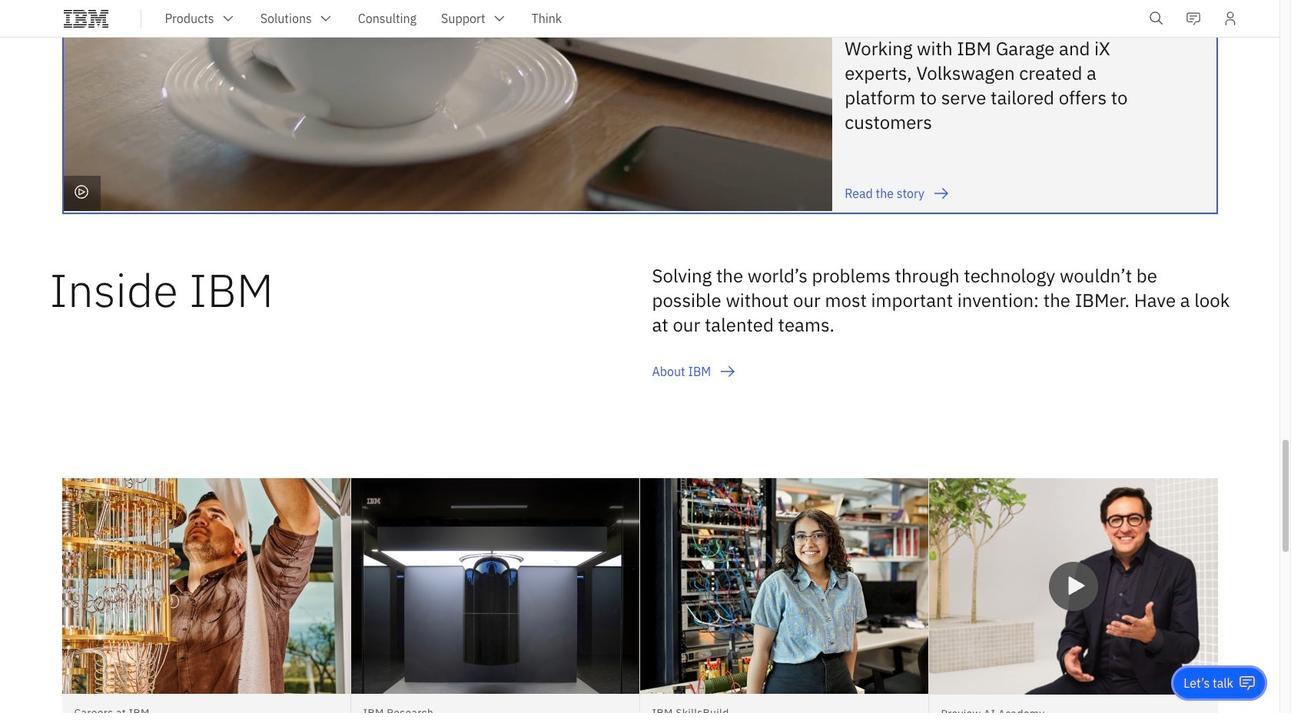 Task type: vqa. For each thing, say whether or not it's contained in the screenshot.
Your privacy choices element
no



Task type: describe. For each thing, give the bounding box(es) containing it.
let's talk element
[[1184, 676, 1234, 692]]



